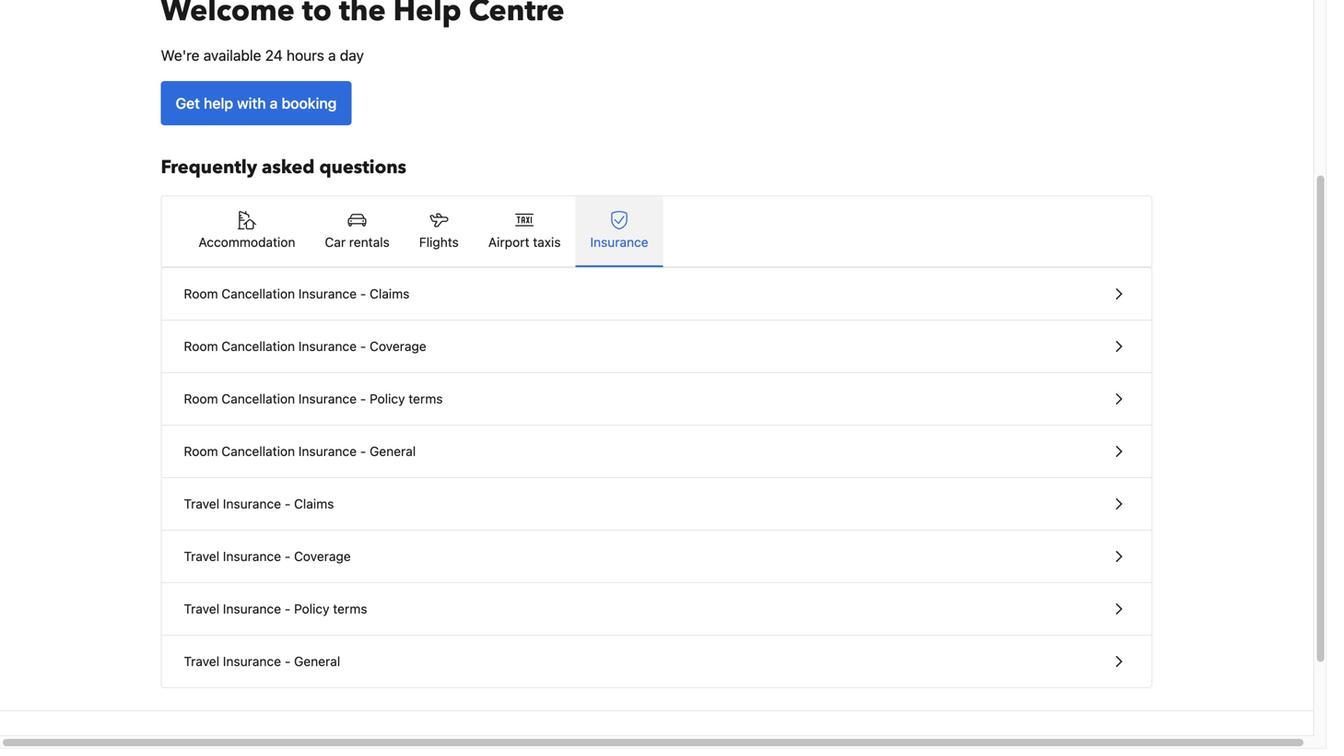 Task type: locate. For each thing, give the bounding box(es) containing it.
- down car rentals
[[360, 286, 366, 301]]

3 cancellation from the top
[[222, 391, 295, 406]]

cancellation inside button
[[222, 286, 295, 301]]

insurance down room cancellation insurance - coverage
[[299, 391, 357, 406]]

claims
[[370, 286, 410, 301], [294, 496, 334, 512]]

claims down "rentals"
[[370, 286, 410, 301]]

1 vertical spatial terms
[[333, 601, 367, 617]]

hours
[[287, 47, 324, 64]]

1 travel from the top
[[184, 496, 219, 512]]

room cancellation insurance - general
[[184, 444, 416, 459]]

0 horizontal spatial a
[[270, 94, 278, 112]]

terms
[[409, 391, 443, 406], [333, 601, 367, 617]]

cancellation down 'accommodation'
[[222, 286, 295, 301]]

-
[[360, 286, 366, 301], [360, 339, 366, 354], [360, 391, 366, 406], [360, 444, 366, 459], [285, 496, 291, 512], [285, 549, 291, 564], [285, 601, 291, 617], [285, 654, 291, 669]]

room cancellation insurance - coverage
[[184, 339, 426, 354]]

cancellation inside button
[[222, 339, 295, 354]]

a left day
[[328, 47, 336, 64]]

1 horizontal spatial general
[[370, 444, 416, 459]]

travel down travel insurance - claims
[[184, 549, 219, 564]]

0 horizontal spatial general
[[294, 654, 340, 669]]

0 horizontal spatial policy
[[294, 601, 330, 617]]

4 cancellation from the top
[[222, 444, 295, 459]]

1 cancellation from the top
[[222, 286, 295, 301]]

room cancellation insurance - policy terms
[[184, 391, 443, 406]]

airport taxis
[[488, 235, 561, 250]]

airport
[[488, 235, 529, 250]]

travel insurance - claims button
[[162, 478, 1152, 531]]

travel for travel insurance - policy terms
[[184, 601, 219, 617]]

1 horizontal spatial terms
[[409, 391, 443, 406]]

cancellation for room cancellation insurance - policy terms
[[222, 391, 295, 406]]

cancellation
[[222, 286, 295, 301], [222, 339, 295, 354], [222, 391, 295, 406], [222, 444, 295, 459]]

3 travel from the top
[[184, 601, 219, 617]]

4 travel from the top
[[184, 654, 219, 669]]

- inside button
[[360, 286, 366, 301]]

- up room cancellation insurance - policy terms
[[360, 339, 366, 354]]

room inside room cancellation insurance - general button
[[184, 444, 218, 459]]

travel inside travel insurance - policy terms button
[[184, 601, 219, 617]]

travel
[[184, 496, 219, 512], [184, 549, 219, 564], [184, 601, 219, 617], [184, 654, 219, 669]]

policy
[[370, 391, 405, 406], [294, 601, 330, 617]]

2 room from the top
[[184, 339, 218, 354]]

cancellation down room cancellation insurance - claims
[[222, 339, 295, 354]]

room for room cancellation insurance - general
[[184, 444, 218, 459]]

cancellation for room cancellation insurance - claims
[[222, 286, 295, 301]]

1 room from the top
[[184, 286, 218, 301]]

2 cancellation from the top
[[222, 339, 295, 354]]

room
[[184, 286, 218, 301], [184, 339, 218, 354], [184, 391, 218, 406], [184, 444, 218, 459]]

insurance up travel insurance - coverage
[[223, 496, 281, 512]]

24
[[265, 47, 283, 64]]

- down travel insurance - policy terms in the left bottom of the page
[[285, 654, 291, 669]]

insurance up travel insurance - general
[[223, 601, 281, 617]]

room inside room cancellation insurance - policy terms button
[[184, 391, 218, 406]]

3 room from the top
[[184, 391, 218, 406]]

cancellation up room cancellation insurance - general
[[222, 391, 295, 406]]

insurance
[[590, 235, 648, 250], [299, 286, 357, 301], [299, 339, 357, 354], [299, 391, 357, 406], [299, 444, 357, 459], [223, 496, 281, 512], [223, 549, 281, 564], [223, 601, 281, 617], [223, 654, 281, 669]]

insurance up room cancellation insurance - claims button
[[590, 235, 648, 250]]

coverage
[[370, 339, 426, 354], [294, 549, 351, 564]]

tab list containing accommodation
[[162, 196, 1152, 268]]

0 vertical spatial a
[[328, 47, 336, 64]]

- up travel insurance - policy terms in the left bottom of the page
[[285, 549, 291, 564]]

0 vertical spatial policy
[[370, 391, 405, 406]]

travel inside travel insurance - coverage button
[[184, 549, 219, 564]]

room for room cancellation insurance - claims
[[184, 286, 218, 301]]

0 horizontal spatial claims
[[294, 496, 334, 512]]

0 vertical spatial claims
[[370, 286, 410, 301]]

claims inside room cancellation insurance - claims button
[[370, 286, 410, 301]]

1 horizontal spatial coverage
[[370, 339, 426, 354]]

4 room from the top
[[184, 444, 218, 459]]

travel insurance - policy terms
[[184, 601, 367, 617]]

cancellation up travel insurance - claims
[[222, 444, 295, 459]]

1 vertical spatial general
[[294, 654, 340, 669]]

room inside button
[[184, 339, 218, 354]]

1 vertical spatial a
[[270, 94, 278, 112]]

a right with in the top of the page
[[270, 94, 278, 112]]

travel inside travel insurance - claims button
[[184, 496, 219, 512]]

a
[[328, 47, 336, 64], [270, 94, 278, 112]]

0 vertical spatial terms
[[409, 391, 443, 406]]

claims down room cancellation insurance - general
[[294, 496, 334, 512]]

travel inside travel insurance - general button
[[184, 654, 219, 669]]

0 vertical spatial general
[[370, 444, 416, 459]]

insurance down car
[[299, 286, 357, 301]]

2 travel from the top
[[184, 549, 219, 564]]

1 horizontal spatial claims
[[370, 286, 410, 301]]

- down room cancellation insurance - coverage
[[360, 391, 366, 406]]

get
[[176, 94, 200, 112]]

0 vertical spatial coverage
[[370, 339, 426, 354]]

general
[[370, 444, 416, 459], [294, 654, 340, 669]]

0 horizontal spatial terms
[[333, 601, 367, 617]]

travel insurance - general
[[184, 654, 340, 669]]

travel up travel insurance - coverage
[[184, 496, 219, 512]]

0 horizontal spatial coverage
[[294, 549, 351, 564]]

accommodation
[[199, 235, 295, 250]]

1 vertical spatial policy
[[294, 601, 330, 617]]

general inside button
[[370, 444, 416, 459]]

tab list
[[162, 196, 1152, 268]]

1 horizontal spatial policy
[[370, 391, 405, 406]]

travel insurance - claims
[[184, 496, 334, 512]]

- down travel insurance - coverage
[[285, 601, 291, 617]]

room cancellation insurance - claims
[[184, 286, 410, 301]]

room cancellation insurance - general button
[[162, 426, 1152, 478]]

travel up travel insurance - general
[[184, 601, 219, 617]]

coverage inside button
[[294, 549, 351, 564]]

room inside room cancellation insurance - claims button
[[184, 286, 218, 301]]

room cancellation insurance - coverage button
[[162, 321, 1152, 373]]

coverage inside button
[[370, 339, 426, 354]]

travel down travel insurance - policy terms in the left bottom of the page
[[184, 654, 219, 669]]

1 vertical spatial coverage
[[294, 549, 351, 564]]

a inside button
[[270, 94, 278, 112]]

1 vertical spatial claims
[[294, 496, 334, 512]]



Task type: vqa. For each thing, say whether or not it's contained in the screenshot.
'BOOKING'
yes



Task type: describe. For each thing, give the bounding box(es) containing it.
insurance down travel insurance - claims
[[223, 549, 281, 564]]

get help with a booking button
[[161, 81, 351, 125]]

policy inside travel insurance - policy terms button
[[294, 601, 330, 617]]

day
[[340, 47, 364, 64]]

cancellation for room cancellation insurance - coverage
[[222, 339, 295, 354]]

travel insurance - coverage button
[[162, 531, 1152, 583]]

- down room cancellation insurance - policy terms
[[360, 444, 366, 459]]

cancellation for room cancellation insurance - general
[[222, 444, 295, 459]]

we're available 24 hours a day
[[161, 47, 364, 64]]

available
[[203, 47, 261, 64]]

we're
[[161, 47, 200, 64]]

frequently asked questions
[[161, 155, 406, 180]]

frequently
[[161, 155, 257, 180]]

claims inside travel insurance - claims button
[[294, 496, 334, 512]]

insurance down room cancellation insurance - policy terms
[[299, 444, 357, 459]]

room cancellation insurance - claims button
[[162, 268, 1152, 321]]

travel for travel insurance - general
[[184, 654, 219, 669]]

- down room cancellation insurance - general
[[285, 496, 291, 512]]

asked
[[262, 155, 315, 180]]

flights button
[[404, 196, 474, 266]]

room for room cancellation insurance - coverage
[[184, 339, 218, 354]]

insurance inside button
[[299, 286, 357, 301]]

accommodation button
[[184, 196, 310, 266]]

help
[[204, 94, 233, 112]]

car rentals
[[325, 235, 390, 250]]

general inside button
[[294, 654, 340, 669]]

1 horizontal spatial a
[[328, 47, 336, 64]]

travel insurance - general button
[[162, 636, 1152, 688]]

room for room cancellation insurance - policy terms
[[184, 391, 218, 406]]

travel for travel insurance - claims
[[184, 496, 219, 512]]

get help with a booking
[[176, 94, 337, 112]]

taxis
[[533, 235, 561, 250]]

car
[[325, 235, 346, 250]]

travel for travel insurance - coverage
[[184, 549, 219, 564]]

travel insurance - policy terms button
[[162, 583, 1152, 636]]

rentals
[[349, 235, 390, 250]]

insurance button
[[576, 196, 663, 266]]

insurance down travel insurance - policy terms in the left bottom of the page
[[223, 654, 281, 669]]

with
[[237, 94, 266, 112]]

policy inside room cancellation insurance - policy terms button
[[370, 391, 405, 406]]

travel insurance - coverage
[[184, 549, 351, 564]]

questions
[[319, 155, 406, 180]]

flights
[[419, 235, 459, 250]]

car rentals button
[[310, 196, 404, 266]]

airport taxis button
[[474, 196, 576, 266]]

insurance up room cancellation insurance - policy terms
[[299, 339, 357, 354]]

room cancellation insurance - policy terms button
[[162, 373, 1152, 426]]

booking
[[282, 94, 337, 112]]



